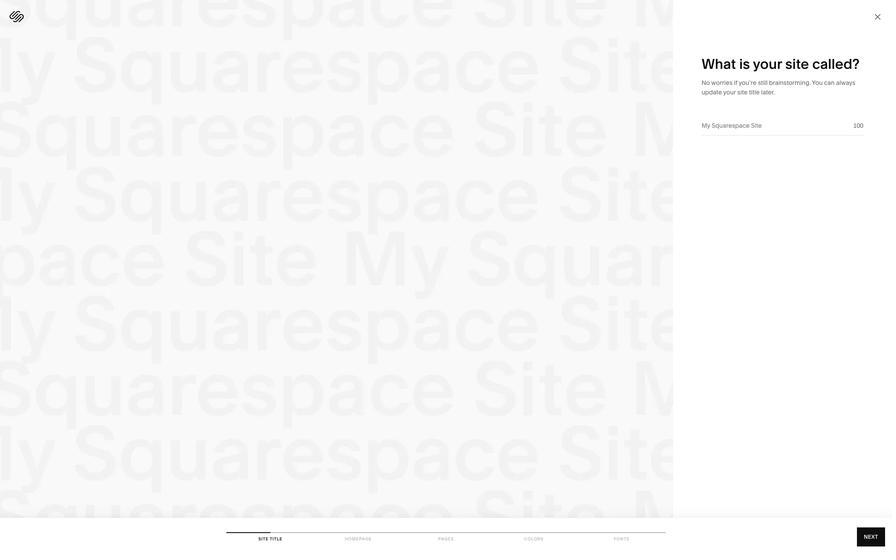 Task type: vqa. For each thing, say whether or not it's contained in the screenshot.
palettes
no



Task type: describe. For each thing, give the bounding box(es) containing it.
no worries if you're still brainstorming. you can always update your site title later.
[[702, 79, 856, 96]]

update
[[702, 88, 723, 96]]

no
[[702, 79, 711, 87]]

can
[[825, 79, 835, 87]]

later.
[[762, 88, 775, 96]]

site
[[259, 537, 269, 541]]

still
[[759, 79, 768, 87]]

next
[[865, 534, 879, 540]]

is
[[740, 55, 751, 72]]

100
[[854, 122, 864, 130]]

title
[[750, 88, 760, 96]]

what is your site called?
[[702, 55, 860, 72]]

next button
[[858, 528, 886, 547]]

My Squarespace Site text field
[[702, 121, 849, 130]]

homepage
[[345, 537, 372, 541]]

1 horizontal spatial site
[[786, 55, 810, 72]]

what
[[702, 55, 737, 72]]

you're
[[739, 79, 757, 87]]



Task type: locate. For each thing, give the bounding box(es) containing it.
0 vertical spatial site
[[786, 55, 810, 72]]

your up still
[[753, 55, 783, 72]]

your
[[753, 55, 783, 72], [724, 88, 736, 96]]

always
[[837, 79, 856, 87]]

colors
[[525, 537, 544, 541]]

site
[[786, 55, 810, 72], [738, 88, 748, 96]]

worries
[[712, 79, 733, 87]]

your inside no worries if you're still brainstorming. you can always update your site title later.
[[724, 88, 736, 96]]

0 horizontal spatial site
[[738, 88, 748, 96]]

0 vertical spatial your
[[753, 55, 783, 72]]

pages
[[439, 537, 454, 541]]

title
[[270, 537, 283, 541]]

your down if
[[724, 88, 736, 96]]

site title
[[259, 537, 283, 541]]

site up brainstorming.
[[786, 55, 810, 72]]

if
[[735, 79, 738, 87]]

1 horizontal spatial your
[[753, 55, 783, 72]]

site down you're
[[738, 88, 748, 96]]

brainstorming.
[[770, 79, 811, 87]]

site inside no worries if you're still brainstorming. you can always update your site title later.
[[738, 88, 748, 96]]

1 vertical spatial site
[[738, 88, 748, 96]]

fonts
[[614, 537, 630, 541]]

called?
[[813, 55, 860, 72]]

0 horizontal spatial your
[[724, 88, 736, 96]]

you
[[813, 79, 823, 87]]

1 vertical spatial your
[[724, 88, 736, 96]]



